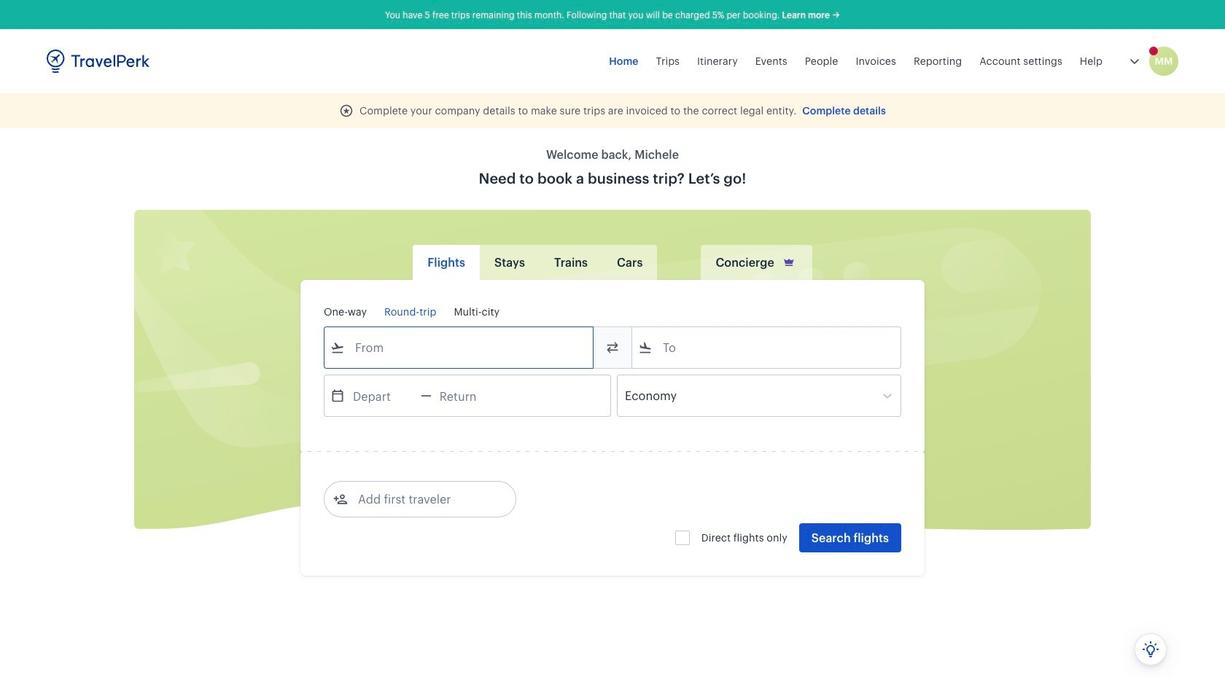Task type: describe. For each thing, give the bounding box(es) containing it.
To search field
[[653, 336, 882, 360]]

Depart text field
[[345, 376, 421, 416]]



Task type: locate. For each thing, give the bounding box(es) containing it.
Return text field
[[432, 376, 508, 416]]

From search field
[[345, 336, 574, 360]]

Add first traveler search field
[[348, 488, 500, 511]]



